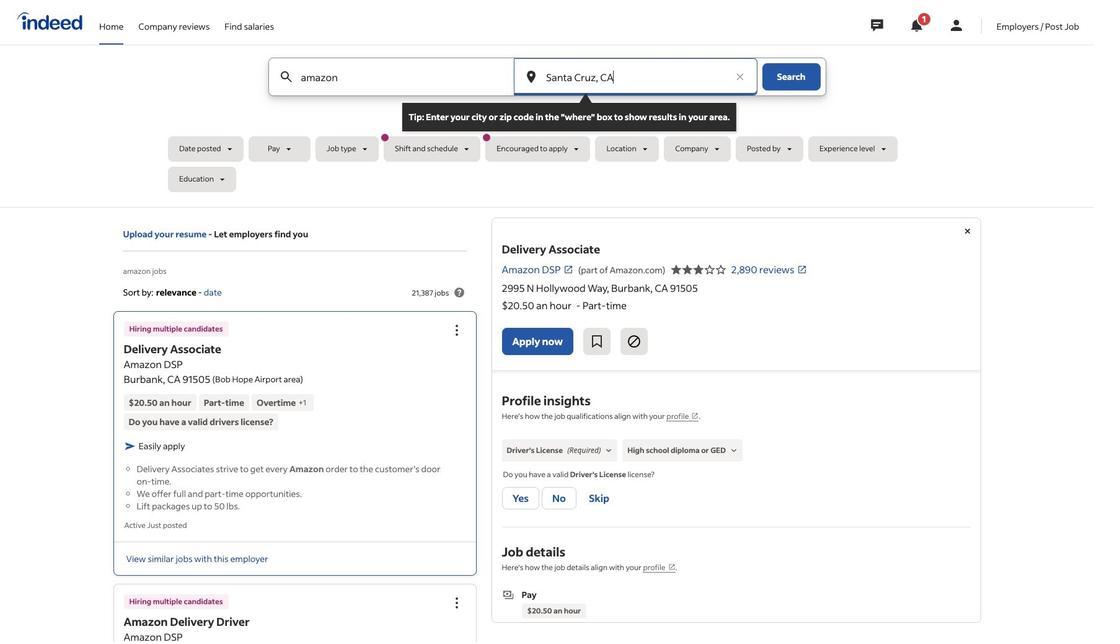 Task type: describe. For each thing, give the bounding box(es) containing it.
2.9 out of 5 stars. link to 2,890 reviews company ratings (opens in a new tab) image
[[797, 265, 807, 275]]

close job details image
[[960, 224, 975, 239]]

profile (opens in a new window) image
[[692, 412, 699, 420]]

messages unread count 0 image
[[869, 13, 885, 38]]

job actions for delivery associate is collapsed image
[[449, 323, 464, 338]]

help icon image
[[452, 285, 467, 300]]

not interested image
[[627, 334, 642, 349]]

amazon dsp (opens in a new tab) image
[[564, 265, 573, 275]]

account image
[[949, 18, 964, 33]]

2 missing qualification image from the left
[[729, 445, 740, 456]]

clear location input image
[[734, 71, 746, 83]]

2.9 out of 5 stars image
[[671, 262, 727, 277]]

job preferences (opens in a new window) image
[[668, 564, 676, 571]]



Task type: vqa. For each thing, say whether or not it's contained in the screenshot.
2.9 out of 5 stars 'image'
yes



Task type: locate. For each thing, give the bounding box(es) containing it.
missing qualification image
[[604, 445, 615, 456], [729, 445, 740, 456]]

1 horizontal spatial missing qualification image
[[729, 445, 740, 456]]

Edit location text field
[[544, 58, 728, 96]]

None search field
[[168, 58, 927, 197]]

search: Job title, keywords, or company text field
[[299, 58, 492, 96]]

1 missing qualification image from the left
[[604, 445, 615, 456]]

0 horizontal spatial missing qualification image
[[604, 445, 615, 456]]

save this job image
[[590, 334, 605, 349]]

job actions for amazon delivery driver is collapsed image
[[449, 596, 464, 611]]



